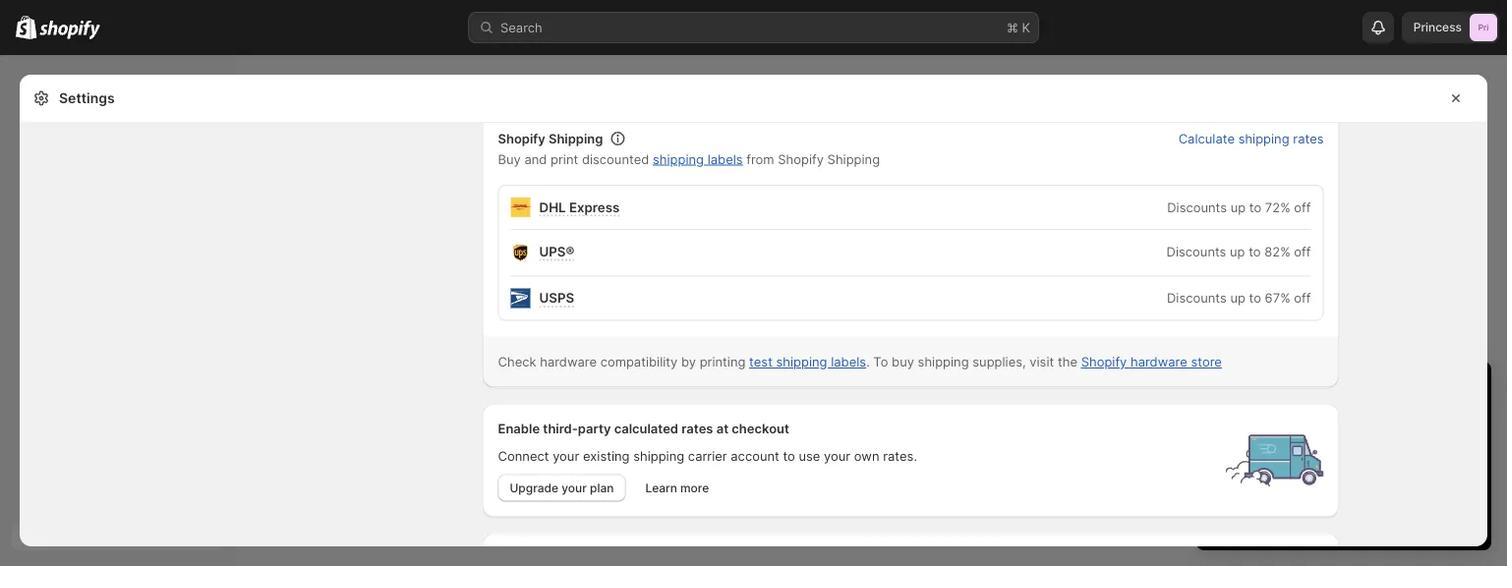 Task type: describe. For each thing, give the bounding box(es) containing it.
1 day left in your trial button
[[1196, 362, 1491, 403]]

shopify hardware store link
[[1081, 355, 1222, 370]]

$1/month
[[1340, 435, 1397, 450]]

3
[[1259, 435, 1267, 450]]

and for switch
[[1346, 415, 1368, 430]]

0 vertical spatial shipping
[[549, 131, 603, 146]]

up for usps
[[1230, 291, 1246, 306]]

discounts for usps
[[1167, 291, 1227, 306]]

to left 72%
[[1249, 200, 1262, 215]]

third-
[[543, 421, 578, 437]]

shipping labels link
[[653, 151, 743, 167]]

learn
[[645, 481, 677, 495]]

features
[[1400, 474, 1449, 489]]

off for usps
[[1294, 291, 1311, 306]]

existing
[[583, 449, 630, 464]]

to left use
[[783, 449, 795, 464]]

.
[[866, 355, 870, 370]]

princess image
[[1470, 14, 1497, 41]]

72%
[[1265, 200, 1291, 215]]

compatibility
[[600, 355, 678, 370]]

ups® button
[[534, 242, 579, 261]]

calculate
[[1178, 131, 1235, 146]]

1 vertical spatial shipping
[[827, 151, 880, 167]]

and inside settings dialog
[[524, 151, 547, 167]]

upgrade
[[510, 481, 559, 495]]

connect your existing shipping carrier account to use your own rates.
[[498, 449, 917, 464]]

the
[[1058, 355, 1078, 370]]

get:
[[1372, 415, 1395, 430]]

pick your plan
[[1304, 510, 1383, 524]]

discounts for dhl express
[[1167, 200, 1227, 215]]

shipping down calculated
[[633, 449, 684, 464]]

discounted
[[582, 151, 649, 167]]

in
[[1306, 379, 1322, 403]]

0 horizontal spatial rates
[[682, 421, 713, 437]]

82%
[[1265, 244, 1291, 259]]

$50 app store credit link
[[1232, 454, 1355, 469]]

⌘ k
[[1007, 20, 1030, 35]]

1 day left in your trial
[[1216, 379, 1409, 403]]

bonus
[[1359, 474, 1396, 489]]

2 horizontal spatial shopify
[[1081, 355, 1127, 370]]

own
[[854, 449, 879, 464]]

enable
[[498, 421, 540, 437]]

discounts up to 72% off
[[1167, 200, 1311, 215]]

plan for pick your plan
[[1360, 510, 1383, 524]]

paid
[[1287, 415, 1313, 430]]

dhl
[[539, 199, 566, 215]]

0 vertical spatial rates
[[1293, 131, 1324, 146]]

your inside dropdown button
[[1328, 379, 1369, 403]]

day
[[1231, 379, 1265, 403]]

supplies,
[[973, 355, 1026, 370]]

buy and print discounted shipping labels from shopify shipping
[[498, 151, 880, 167]]

shopify image
[[40, 20, 101, 40]]

pick
[[1304, 510, 1328, 524]]

check
[[498, 355, 536, 370]]

your right the upgrade
[[562, 481, 587, 495]]

learn more link
[[634, 475, 721, 502]]

trial
[[1374, 379, 1409, 403]]

shopify shipping
[[498, 131, 603, 146]]

shipping right test
[[776, 355, 827, 370]]

settings
[[59, 90, 115, 107]]

discounts for ups®
[[1167, 244, 1226, 259]]

1 day left in your trial element
[[1196, 413, 1491, 551]]

usps
[[539, 290, 574, 306]]

your inside to customize your online store and add bonus features
[[1440, 454, 1466, 469]]

rates.
[[883, 449, 917, 464]]

k
[[1022, 20, 1030, 35]]

printing
[[700, 355, 746, 370]]

online
[[1232, 474, 1268, 489]]

and for to
[[1306, 474, 1329, 489]]

use
[[799, 449, 820, 464]]

switch to a paid plan and get:
[[1216, 415, 1395, 430]]

to
[[873, 355, 888, 370]]

discounts up to 67% off
[[1167, 291, 1311, 306]]

67%
[[1265, 291, 1291, 306]]

customize
[[1374, 454, 1436, 469]]

checkout
[[732, 421, 789, 437]]

test shipping labels button
[[749, 355, 866, 370]]

1 horizontal spatial labels
[[831, 355, 866, 370]]

buy
[[892, 355, 914, 370]]

your right use
[[824, 449, 851, 464]]

settings dialog
[[20, 75, 1487, 566]]

1 hardware from the left
[[540, 355, 597, 370]]



Task type: vqa. For each thing, say whether or not it's contained in the screenshot.


Task type: locate. For each thing, give the bounding box(es) containing it.
1 vertical spatial store
[[1286, 454, 1317, 469]]

calculate shipping rates link
[[1167, 125, 1336, 152]]

store inside settings dialog
[[1191, 355, 1222, 370]]

express
[[569, 199, 620, 215]]

upgrade your plan
[[510, 481, 614, 495]]

test
[[749, 355, 773, 370]]

1 horizontal spatial and
[[1306, 474, 1329, 489]]

0 vertical spatial up
[[1231, 200, 1246, 215]]

2 vertical spatial discounts
[[1167, 291, 1227, 306]]

0 vertical spatial discounts
[[1167, 200, 1227, 215]]

dialog
[[1495, 75, 1507, 547]]

1 vertical spatial and
[[1346, 415, 1368, 430]]

usps button
[[534, 289, 579, 308]]

labels
[[708, 151, 743, 167], [831, 355, 866, 370]]

visit
[[1030, 355, 1054, 370]]

from
[[746, 151, 774, 167]]

rates up discounts up to 72% off
[[1293, 131, 1324, 146]]

1 horizontal spatial shipping
[[827, 151, 880, 167]]

plan down bonus
[[1360, 510, 1383, 524]]

2 hardware from the left
[[1131, 355, 1187, 370]]

ups® logo illustration image
[[511, 242, 530, 264]]

off for ups®
[[1294, 244, 1311, 259]]

plan
[[1317, 415, 1342, 430], [590, 481, 614, 495], [1360, 510, 1383, 524]]

shipping right buy
[[918, 355, 969, 370]]

learn more
[[645, 481, 709, 495]]

3 off from the top
[[1294, 291, 1311, 306]]

0 horizontal spatial plan
[[590, 481, 614, 495]]

and down the shopify shipping at the top left of page
[[524, 151, 547, 167]]

1 horizontal spatial plan
[[1317, 415, 1342, 430]]

calculated
[[614, 421, 678, 437]]

1 vertical spatial rates
[[682, 421, 713, 437]]

party
[[578, 421, 611, 437]]

to left 67%
[[1249, 291, 1261, 306]]

2 vertical spatial shopify
[[1081, 355, 1127, 370]]

0 vertical spatial shopify
[[498, 131, 545, 146]]

check hardware compatibility by printing test shipping labels . to buy shipping supplies, visit the shopify hardware store
[[498, 355, 1222, 370]]

for
[[1320, 435, 1336, 450]]

print
[[551, 151, 578, 167]]

0 vertical spatial and
[[524, 151, 547, 167]]

up left 67%
[[1230, 291, 1246, 306]]

1
[[1216, 379, 1225, 403]]

plan for upgrade your plan
[[590, 481, 614, 495]]

hardware right the
[[1131, 355, 1187, 370]]

1 vertical spatial discounts
[[1167, 244, 1226, 259]]

pick your plan link
[[1216, 503, 1472, 531]]

store up 1
[[1191, 355, 1222, 370]]

$50 app store credit
[[1232, 454, 1355, 469]]

1 up from the top
[[1231, 200, 1246, 215]]

left
[[1270, 379, 1301, 403]]

discounts down discounts up to 72% off
[[1167, 244, 1226, 259]]

and inside to customize your online store and add bonus features
[[1306, 474, 1329, 489]]

dhl express
[[539, 199, 620, 215]]

2 vertical spatial off
[[1294, 291, 1311, 306]]

buy
[[498, 151, 521, 167]]

1 vertical spatial plan
[[590, 481, 614, 495]]

3 up from the top
[[1230, 291, 1246, 306]]

up for dhl express
[[1231, 200, 1246, 215]]

first
[[1232, 435, 1256, 450]]

and
[[524, 151, 547, 167], [1346, 415, 1368, 430], [1306, 474, 1329, 489]]

2 horizontal spatial plan
[[1360, 510, 1383, 524]]

shopify up buy
[[498, 131, 545, 146]]

off right 67%
[[1294, 291, 1311, 306]]

1 horizontal spatial hardware
[[1131, 355, 1187, 370]]

more
[[680, 481, 709, 495]]

store down months
[[1286, 454, 1317, 469]]

dhl express logo illustration image
[[511, 198, 530, 217]]

2 off from the top
[[1294, 244, 1311, 259]]

$50
[[1232, 454, 1256, 469]]

your down third-
[[553, 449, 579, 464]]

your
[[1328, 379, 1369, 403], [553, 449, 579, 464], [824, 449, 851, 464], [1440, 454, 1466, 469], [562, 481, 587, 495], [1331, 510, 1356, 524]]

to left 82%
[[1249, 244, 1261, 259]]

and up $1/month
[[1346, 415, 1368, 430]]

to down $1/month
[[1359, 454, 1371, 469]]

your right in
[[1328, 379, 1369, 403]]

at
[[716, 421, 729, 437]]

carrier
[[688, 449, 727, 464]]

shipping up "print"
[[549, 131, 603, 146]]

plan down existing
[[590, 481, 614, 495]]

by
[[681, 355, 696, 370]]

1 vertical spatial labels
[[831, 355, 866, 370]]

off right 82%
[[1294, 244, 1311, 259]]

add
[[1332, 474, 1355, 489]]

connect
[[498, 449, 549, 464]]

off for dhl express
[[1294, 200, 1311, 215]]

enable third-party calculated rates at checkout
[[498, 421, 789, 437]]

to left a
[[1261, 415, 1273, 430]]

first 3 months for $1/month
[[1232, 435, 1397, 450]]

shipping right calculate
[[1238, 131, 1290, 146]]

0 horizontal spatial shopify
[[498, 131, 545, 146]]

0 horizontal spatial labels
[[708, 151, 743, 167]]

a
[[1276, 415, 1284, 430]]

shipping right discounted
[[653, 151, 704, 167]]

dhl express button
[[534, 198, 625, 217]]

and left "add"
[[1306, 474, 1329, 489]]

calculate shipping rates
[[1178, 131, 1324, 146]]

1 vertical spatial shopify
[[778, 151, 824, 167]]

2 horizontal spatial and
[[1346, 415, 1368, 430]]

credit
[[1320, 454, 1355, 469]]

discounts down the discounts up to 82% off
[[1167, 291, 1227, 306]]

1 horizontal spatial rates
[[1293, 131, 1324, 146]]

2 vertical spatial up
[[1230, 291, 1246, 306]]

rates left at
[[682, 421, 713, 437]]

switch
[[1216, 415, 1257, 430]]

1 horizontal spatial shopify
[[778, 151, 824, 167]]

0 vertical spatial plan
[[1317, 415, 1342, 430]]

up left 82%
[[1230, 244, 1245, 259]]

shopify image
[[16, 15, 37, 39]]

to customize your online store and add bonus features
[[1232, 454, 1466, 489]]

labels left the 'to'
[[831, 355, 866, 370]]

up left 72%
[[1231, 200, 1246, 215]]

0 vertical spatial off
[[1294, 200, 1311, 215]]

hardware right check
[[540, 355, 597, 370]]

shipping right from
[[827, 151, 880, 167]]

princess
[[1414, 20, 1462, 34]]

discounts up the discounts up to 82% off
[[1167, 200, 1227, 215]]

hardware
[[540, 355, 597, 370], [1131, 355, 1187, 370]]

shopify
[[498, 131, 545, 146], [778, 151, 824, 167], [1081, 355, 1127, 370]]

shopify right from
[[778, 151, 824, 167]]

0 horizontal spatial shipping
[[549, 131, 603, 146]]

your up "features"
[[1440, 454, 1466, 469]]

1 vertical spatial up
[[1230, 244, 1245, 259]]

2 vertical spatial plan
[[1360, 510, 1383, 524]]

discounts up to 82% off
[[1167, 244, 1311, 259]]

off right 72%
[[1294, 200, 1311, 215]]

up for ups®
[[1230, 244, 1245, 259]]

1 vertical spatial off
[[1294, 244, 1311, 259]]

to inside to customize your online store and add bonus features
[[1359, 454, 1371, 469]]

2 vertical spatial and
[[1306, 474, 1329, 489]]

plan up the for in the bottom right of the page
[[1317, 415, 1342, 430]]

store inside to customize your online store and add bonus features
[[1272, 474, 1302, 489]]

0 horizontal spatial hardware
[[540, 355, 597, 370]]

store
[[1191, 355, 1222, 370], [1286, 454, 1317, 469], [1272, 474, 1302, 489]]

0 vertical spatial store
[[1191, 355, 1222, 370]]

shipping
[[549, 131, 603, 146], [827, 151, 880, 167]]

labels left from
[[708, 151, 743, 167]]

months
[[1271, 435, 1316, 450]]

upgrade your plan link
[[498, 475, 626, 502]]

shopify right the
[[1081, 355, 1127, 370]]

2 up from the top
[[1230, 244, 1245, 259]]

app
[[1259, 454, 1282, 469]]

0 horizontal spatial and
[[524, 151, 547, 167]]

usps logo illustration image
[[511, 289, 530, 308]]

up
[[1231, 200, 1246, 215], [1230, 244, 1245, 259], [1230, 291, 1246, 306]]

ups®
[[539, 243, 575, 259]]

2 vertical spatial store
[[1272, 474, 1302, 489]]

1 off from the top
[[1294, 200, 1311, 215]]

⌘
[[1007, 20, 1018, 35]]

plan inside settings dialog
[[590, 481, 614, 495]]

store down $50 app store credit
[[1272, 474, 1302, 489]]

0 vertical spatial labels
[[708, 151, 743, 167]]

account
[[731, 449, 779, 464]]

discounts
[[1167, 200, 1227, 215], [1167, 244, 1226, 259], [1167, 291, 1227, 306]]

your right pick
[[1331, 510, 1356, 524]]

search
[[500, 20, 542, 35]]



